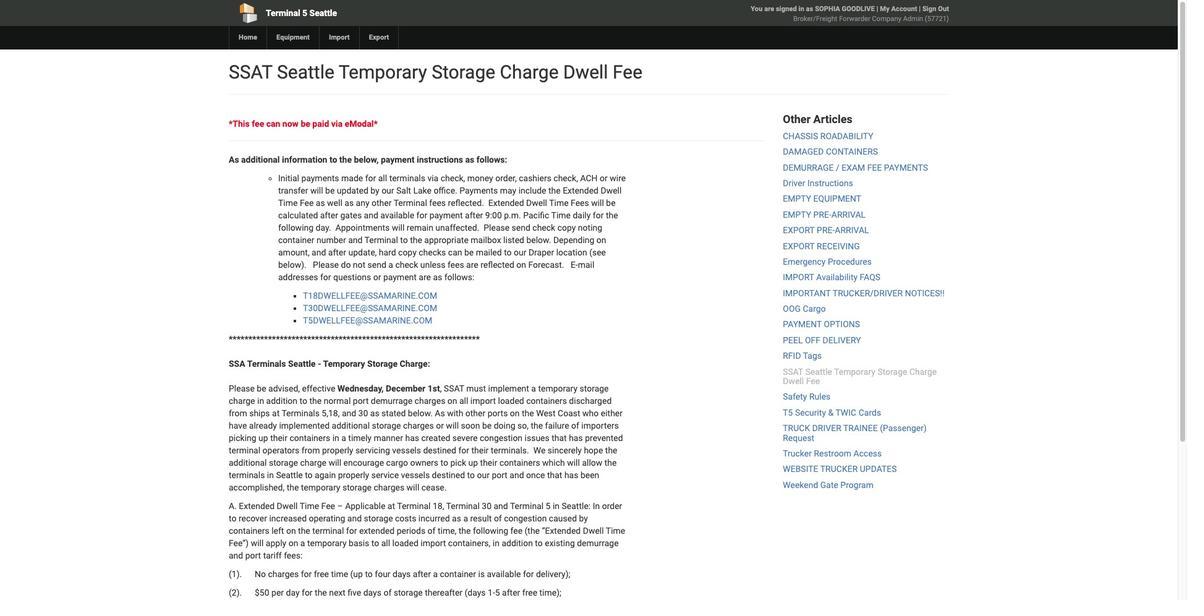 Task type: locate. For each thing, give the bounding box(es) containing it.
1 export from the top
[[783, 225, 815, 235]]

ssat inside other articles chassis roadability damaged containers demurrage / exam fee payments driver instructions empty equipment empty pre-arrival export pre-arrival export receiving emergency procedures import availability faqs important trucker/driver notices!! oog cargo payment options peel off delivery rfid tags ssat seattle temporary storage charge dwell fee safety rules t5 security & twic cards truck driver trainee (passenger) request trucker restroom access website trucker updates weekend gate program
[[783, 367, 804, 376]]

damaged
[[783, 147, 824, 157]]

export link
[[359, 26, 399, 49]]

temporary right -
[[323, 359, 365, 369]]

effective
[[302, 384, 335, 394]]

30 inside a. extended dwell time fee – applicable at terminal 18, terminal 30 and terminal 5 in seattle: in order to recover increased operating and storage costs incurred as a result of congestion caused by containers left on the terminal for extended periods of time, the following fee (the "extended dwell time fee") will apply on a temporary basis to all loaded import containers, in addition to existing demurrage and port tariff fees:
[[482, 501, 492, 511]]

ssat down rfid
[[783, 367, 804, 376]]

1 vertical spatial our
[[514, 248, 527, 258]]

export up emergency
[[783, 241, 815, 251]]

at up 'costs'
[[388, 501, 395, 511]]

as down unless
[[433, 272, 442, 282]]

0 horizontal spatial |
[[877, 5, 879, 13]]

update,
[[349, 248, 377, 258]]

1 horizontal spatial by
[[579, 514, 588, 524]]

demurrage down in
[[577, 538, 619, 548]]

1 horizontal spatial as
[[435, 408, 445, 418]]

1 vertical spatial properly
[[338, 470, 369, 480]]

are down unless
[[419, 272, 431, 282]]

updated
[[337, 186, 369, 196]]

accomplished,
[[229, 483, 285, 493]]

temporary inside a. extended dwell time fee – applicable at terminal 18, terminal 30 and terminal 5 in seattle: in order to recover increased operating and storage costs incurred as a result of congestion caused by containers left on the terminal for extended periods of time, the following fee (the "extended dwell time fee") will apply on a temporary basis to all loaded import containers, in addition to existing demurrage and port tariff fees:
[[307, 538, 347, 548]]

0 horizontal spatial are
[[419, 272, 431, 282]]

send down hard
[[368, 260, 387, 270]]

1 vertical spatial or
[[373, 272, 381, 282]]

1 horizontal spatial available
[[487, 569, 521, 579]]

1 vertical spatial follows:
[[445, 272, 475, 282]]

copy right hard
[[398, 248, 417, 258]]

1 horizontal spatial below.
[[527, 235, 551, 245]]

payments
[[301, 173, 339, 183]]

for right day
[[302, 588, 313, 598]]

0 horizontal spatial up
[[259, 433, 268, 443]]

as inside , ssat must implement a temporary storage charge in addition to the normal port demurrage charges on all import loaded containers discharged from ships at terminals 5,18, and 30 as stated below. as with other ports on the west coast who either have already implemented additional storage charges or will soon be doing so, the failure of importers picking up their containers in a timely manner has created severe congestion issues that has prevented terminal operators from properly servicing vessels destined for their terminals.  we sincerely hope the additional storage charge will encourage cargo owners to pick up their containers which will allow the terminals in seattle to again properly service vessels destined to our port and once that has been accomplished, the temporary storage charges will cease.
[[435, 408, 445, 418]]

1 vertical spatial terminal
[[313, 526, 344, 536]]

2 horizontal spatial storage
[[878, 367, 908, 376]]

0 vertical spatial charge
[[500, 61, 559, 83]]

1 vertical spatial other
[[466, 408, 486, 418]]

a left timely
[[342, 433, 346, 443]]

reflected
[[481, 260, 515, 270]]

0 horizontal spatial fee
[[252, 119, 264, 129]]

ach
[[580, 173, 598, 183]]

chassis
[[783, 131, 819, 141]]

terminal up 'costs'
[[397, 501, 431, 511]]

the right allow
[[605, 458, 617, 468]]

via inside initial payments made for all terminals via check, money order, cashiers check, ach or wire transfer will be updated by our salt lake office. payments may include the extended dwell time fee as well as any other terminal fees reflected.  extended dwell time fees will be calculated after gates and available for payment after 9:00 p.m. pacific time daily for the following day.  appointments will remain unaffected.  please send check copy noting container number and terminal to the appropriate mailbox listed below. depending on amount, and after update, hard copy checks can be mailed to our draper location (see below).   please do not send a check unless fees are reflected on forecast.   e-mail addresses for questions or payment are as follows:
[[428, 173, 439, 183]]

port
[[353, 396, 369, 406], [492, 470, 508, 480], [245, 551, 261, 561]]

below,
[[354, 155, 379, 165]]

terminals
[[389, 173, 426, 183], [229, 470, 265, 480]]

the
[[339, 155, 352, 165], [549, 186, 561, 196], [606, 211, 618, 220], [410, 235, 422, 245], [310, 396, 322, 406], [522, 408, 534, 418], [531, 421, 543, 431], [605, 446, 618, 455], [605, 458, 617, 468], [287, 483, 299, 493], [298, 526, 310, 536], [459, 526, 471, 536], [315, 588, 327, 598]]

driver
[[813, 423, 842, 433]]

following
[[278, 223, 314, 233], [473, 526, 509, 536]]

0 horizontal spatial addition
[[266, 396, 298, 406]]

1 vertical spatial loaded
[[393, 538, 419, 548]]

below. up "draper"
[[527, 235, 551, 245]]

terminals up salt
[[389, 173, 426, 183]]

0 vertical spatial extended
[[563, 186, 599, 196]]

0 horizontal spatial our
[[382, 186, 394, 196]]

export receiving link
[[783, 241, 860, 251]]

seattle inside , ssat must implement a temporary storage charge in addition to the normal port demurrage charges on all import loaded containers discharged from ships at terminals 5,18, and 30 as stated below. as with other ports on the west coast who either have already implemented additional storage charges or will soon be doing so, the failure of importers picking up their containers in a timely manner has created severe congestion issues that has prevented terminal operators from properly servicing vessels destined for their terminals.  we sincerely hope the additional storage charge will encourage cargo owners to pick up their containers which will allow the terminals in seattle to again properly service vessels destined to our port and once that has been accomplished, the temporary storage charges will cease.
[[276, 470, 303, 480]]

my account link
[[880, 5, 918, 13]]

1 vertical spatial additional
[[332, 421, 370, 431]]

port down the fee")
[[245, 551, 261, 561]]

1 vertical spatial up
[[469, 458, 478, 468]]

will left remain
[[392, 223, 405, 233]]

1 vertical spatial port
[[492, 470, 508, 480]]

sincerely
[[548, 446, 582, 455]]

our down severe
[[477, 470, 490, 480]]

1 vertical spatial can
[[448, 248, 462, 258]]

0 horizontal spatial other
[[372, 198, 392, 208]]

as inside , ssat must implement a temporary storage charge in addition to the normal port demurrage charges on all import loaded containers discharged from ships at terminals 5,18, and 30 as stated below. as with other ports on the west coast who either have already implemented additional storage charges or will soon be doing so, the failure of importers picking up their containers in a timely manner has created severe congestion issues that has prevented terminal operators from properly servicing vessels destined for their terminals.  we sincerely hope the additional storage charge will encourage cargo owners to pick up their containers which will allow the terminals in seattle to again properly service vessels destined to our port and once that has been accomplished, the temporary storage charges will cease.
[[370, 408, 380, 418]]

1 | from the left
[[877, 5, 879, 13]]

has
[[405, 433, 419, 443], [569, 433, 583, 443], [565, 470, 579, 480]]

addition down (the
[[502, 538, 533, 548]]

charges down '1st'
[[415, 396, 446, 406]]

fee inside a. extended dwell time fee – applicable at terminal 18, terminal 30 and terminal 5 in seattle: in order to recover increased operating and storage costs incurred as a result of congestion caused by containers left on the terminal for extended periods of time, the following fee (the "extended dwell time fee") will apply on a temporary basis to all loaded import containers, in addition to existing demurrage and port tariff fees:
[[321, 501, 335, 511]]

up right pick
[[469, 458, 478, 468]]

charge up ships
[[229, 396, 255, 406]]

additional
[[241, 155, 280, 165], [332, 421, 370, 431], [229, 458, 267, 468]]

all down extended
[[381, 538, 390, 548]]

30 down wednesday,
[[359, 408, 368, 418]]

the up so, on the bottom of the page
[[522, 408, 534, 418]]

as left well
[[316, 198, 325, 208]]

temporary down the again
[[301, 483, 340, 493]]

additional up the initial
[[241, 155, 280, 165]]

1 vertical spatial please
[[229, 384, 255, 394]]

payment right 'below,'
[[381, 155, 415, 165]]

discharged
[[569, 396, 612, 406]]

destined
[[423, 446, 456, 455], [432, 470, 465, 480]]

0 vertical spatial terminals
[[389, 173, 426, 183]]

website trucker updates link
[[783, 464, 897, 474]]

request
[[783, 433, 815, 443]]

by inside a. extended dwell time fee – applicable at terminal 18, terminal 30 and terminal 5 in seattle: in order to recover increased operating and storage costs incurred as a result of congestion caused by containers left on the terminal for extended periods of time, the following fee (the "extended dwell time fee") will apply on a temporary basis to all loaded import containers, in addition to existing demurrage and port tariff fees:
[[579, 514, 588, 524]]

in left timely
[[333, 433, 339, 443]]

0 vertical spatial port
[[353, 396, 369, 406]]

storage
[[580, 384, 609, 394], [372, 421, 401, 431], [269, 458, 298, 468], [343, 483, 372, 493], [364, 514, 393, 524], [394, 588, 423, 598]]

caused
[[549, 514, 577, 524]]

are down mailed
[[466, 260, 479, 270]]

2 vertical spatial or
[[436, 421, 444, 431]]

please inside initial payments made for all terminals via check, money order, cashiers check, ach or wire transfer will be updated by our salt lake office. payments may include the extended dwell time fee as well as any other terminal fees reflected.  extended dwell time fees will be calculated after gates and available for payment after 9:00 p.m. pacific time daily for the following day.  appointments will remain unaffected.  please send check copy noting container number and terminal to the appropriate mailbox listed below. depending on amount, and after update, hard copy checks can be mailed to our draper location (see below).   please do not send a check unless fees are reflected on forecast.   e-mail addresses for questions or payment are as follows:
[[484, 223, 510, 233]]

ssat down home link
[[229, 61, 273, 83]]

0 vertical spatial terminal
[[229, 446, 260, 455]]

0 horizontal spatial follows:
[[445, 272, 475, 282]]

0 vertical spatial pre-
[[814, 210, 832, 219]]

1 horizontal spatial terminals
[[389, 173, 426, 183]]

fees:
[[284, 551, 303, 561]]

export
[[783, 225, 815, 235], [783, 241, 815, 251]]

loaded inside , ssat must implement a temporary storage charge in addition to the normal port demurrage charges on all import loaded containers discharged from ships at terminals 5,18, and 30 as stated below. as with other ports on the west coast who either have already implemented additional storage charges or will soon be doing so, the failure of importers picking up their containers in a timely manner has created severe congestion issues that has prevented terminal operators from properly servicing vessels destined for their terminals.  we sincerely hope the additional storage charge will encourage cargo owners to pick up their containers which will allow the terminals in seattle to again properly service vessels destined to our port and once that has been accomplished, the temporary storage charges will cease.
[[498, 396, 524, 406]]

0 horizontal spatial charge
[[500, 61, 559, 83]]

to down severe
[[467, 470, 475, 480]]

fee inside initial payments made for all terminals via check, money order, cashiers check, ach or wire transfer will be updated by our salt lake office. payments may include the extended dwell time fee as well as any other terminal fees reflected.  extended dwell time fees will be calculated after gates and available for payment after 9:00 p.m. pacific time daily for the following day.  appointments will remain unaffected.  please send check copy noting container number and terminal to the appropriate mailbox listed below. depending on amount, and after update, hard copy checks can be mailed to our draper location (see below).   please do not send a check unless fees are reflected on forecast.   e-mail addresses for questions or payment are as follows:
[[300, 198, 314, 208]]

time down the "order"
[[606, 526, 626, 536]]

as left with
[[435, 408, 445, 418]]

for inside a. extended dwell time fee – applicable at terminal 18, terminal 30 and terminal 5 in seattle: in order to recover increased operating and storage costs incurred as a result of congestion caused by containers left on the terminal for extended periods of time, the following fee (the "extended dwell time fee") will apply on a temporary basis to all loaded import containers, in addition to existing demurrage and port tariff fees:
[[346, 526, 357, 536]]

seattle down operators
[[276, 470, 303, 480]]

demurrage inside , ssat must implement a temporary storage charge in addition to the normal port demurrage charges on all import loaded containers discharged from ships at terminals 5,18, and 30 as stated below. as with other ports on the west coast who either have already implemented additional storage charges or will soon be doing so, the failure of importers picking up their containers in a timely manner has created severe congestion issues that has prevented terminal operators from properly servicing vessels destined for their terminals.  we sincerely hope the additional storage charge will encourage cargo owners to pick up their containers which will allow the terminals in seattle to again properly service vessels destined to our port and once that has been accomplished, the temporary storage charges will cease.
[[371, 396, 413, 406]]

1 horizontal spatial at
[[388, 501, 395, 511]]

1 vertical spatial extended
[[489, 198, 524, 208]]

fee inside other articles chassis roadability damaged containers demurrage / exam fee payments driver instructions empty equipment empty pre-arrival export pre-arrival export receiving emergency procedures import availability faqs important trucker/driver notices!! oog cargo payment options peel off delivery rfid tags ssat seattle temporary storage charge dwell fee safety rules t5 security & twic cards truck driver trainee (passenger) request trucker restroom access website trucker updates weekend gate program
[[806, 376, 820, 386]]

on down increased
[[286, 526, 296, 536]]

other
[[372, 198, 392, 208], [466, 408, 486, 418]]

appropriate
[[425, 235, 469, 245]]

30 inside , ssat must implement a temporary storage charge in addition to the normal port demurrage charges on all import loaded containers discharged from ships at terminals 5,18, and 30 as stated below. as with other ports on the west coast who either have already implemented additional storage charges or will soon be doing so, the failure of importers picking up their containers in a timely manner has created severe congestion issues that has prevented terminal operators from properly servicing vessels destined for their terminals.  we sincerely hope the additional storage charge will encourage cargo owners to pick up their containers which will allow the terminals in seattle to again properly service vessels destined to our port and once that has been accomplished, the temporary storage charges will cease.
[[359, 408, 368, 418]]

2 vertical spatial payment
[[383, 272, 417, 282]]

oog cargo link
[[783, 304, 826, 314]]

after down well
[[320, 211, 338, 220]]

1 horizontal spatial via
[[428, 173, 439, 183]]

gates
[[340, 211, 362, 220]]

2 | from the left
[[919, 5, 921, 13]]

1 vertical spatial are
[[466, 260, 479, 270]]

demurrage inside a. extended dwell time fee – applicable at terminal 18, terminal 30 and terminal 5 in seattle: in order to recover increased operating and storage costs incurred as a result of congestion caused by containers left on the terminal for extended periods of time, the following fee (the "extended dwell time fee") will apply on a temporary basis to all loaded import containers, in addition to existing demurrage and port tariff fees:
[[577, 538, 619, 548]]

tariff
[[263, 551, 282, 561]]

must
[[467, 384, 486, 394]]

after
[[320, 211, 338, 220], [465, 211, 483, 220], [328, 248, 346, 258], [413, 569, 431, 579], [502, 588, 520, 598]]

order
[[602, 501, 622, 511]]

additional down picking
[[229, 458, 267, 468]]

charge
[[500, 61, 559, 83], [910, 367, 937, 376]]

0 vertical spatial container
[[278, 235, 315, 245]]

for inside , ssat must implement a temporary storage charge in addition to the normal port demurrage charges on all import loaded containers discharged from ships at terminals 5,18, and 30 as stated below. as with other ports on the west coast who either have already implemented additional storage charges or will soon be doing so, the failure of importers picking up their containers in a timely manner has created severe congestion issues that has prevented terminal operators from properly servicing vessels destined for their terminals.  we sincerely hope the additional storage charge will encourage cargo owners to pick up their containers which will allow the terminals in seattle to again properly service vessels destined to our port and once that has been accomplished, the temporary storage charges will cease.
[[459, 446, 469, 455]]

1 horizontal spatial import
[[471, 396, 496, 406]]

importers
[[582, 421, 619, 431]]

can inside initial payments made for all terminals via check, money order, cashiers check, ach or wire transfer will be updated by our salt lake office. payments may include the extended dwell time fee as well as any other terminal fees reflected.  extended dwell time fees will be calculated after gates and available for payment after 9:00 p.m. pacific time daily for the following day.  appointments will remain unaffected.  please send check copy noting container number and terminal to the appropriate mailbox listed below. depending on amount, and after update, hard copy checks can be mailed to our draper location (see below).   please do not send a check unless fees are reflected on forecast.   e-mail addresses for questions or payment are as follows:
[[448, 248, 462, 258]]

all
[[378, 173, 387, 183], [460, 396, 468, 406], [381, 538, 390, 548]]

truck
[[783, 423, 810, 433]]

temporary inside other articles chassis roadability damaged containers demurrage / exam fee payments driver instructions empty equipment empty pre-arrival export pre-arrival export receiving emergency procedures import availability faqs important trucker/driver notices!! oog cargo payment options peel off delivery rfid tags ssat seattle temporary storage charge dwell fee safety rules t5 security & twic cards truck driver trainee (passenger) request trucker restroom access website trucker updates weekend gate program
[[835, 367, 876, 376]]

all inside initial payments made for all terminals via check, money order, cashiers check, ach or wire transfer will be updated by our salt lake office. payments may include the extended dwell time fee as well as any other terminal fees reflected.  extended dwell time fees will be calculated after gates and available for payment after 9:00 p.m. pacific time daily for the following day.  appointments will remain unaffected.  please send check copy noting container number and terminal to the appropriate mailbox listed below. depending on amount, and after update, hard copy checks can be mailed to our draper location (see below).   please do not send a check unless fees are reflected on forecast.   e-mail addresses for questions or payment are as follows:
[[378, 173, 387, 183]]

1 horizontal spatial please
[[484, 223, 510, 233]]

as left stated
[[370, 408, 380, 418]]

truck driver trainee (passenger) request link
[[783, 423, 927, 443]]

demurrage up stated
[[371, 396, 413, 406]]

t30dwellfee@ssamarine.com link
[[303, 303, 437, 313]]

via up lake
[[428, 173, 439, 183]]

check down pacific
[[533, 223, 556, 233]]

0 vertical spatial can
[[266, 119, 280, 129]]

1 horizontal spatial 5
[[495, 588, 500, 598]]

0 vertical spatial following
[[278, 223, 314, 233]]

0 vertical spatial at
[[272, 408, 280, 418]]

ports
[[488, 408, 508, 418]]

arrival
[[832, 210, 866, 219], [835, 225, 869, 235]]

1 vertical spatial terminals
[[229, 470, 265, 480]]

0 vertical spatial empty
[[783, 194, 812, 204]]

applicable
[[345, 501, 386, 511]]

are right you
[[765, 5, 775, 13]]

instructions
[[417, 155, 463, 165]]

days right five at the bottom left of page
[[364, 588, 382, 598]]

terminals
[[247, 359, 286, 369], [282, 408, 320, 418]]

1 vertical spatial 30
[[482, 501, 492, 511]]

empty equipment link
[[783, 194, 862, 204]]

cashiers
[[519, 173, 552, 183]]

5 inside terminal 5 seattle link
[[303, 8, 308, 18]]

follows:
[[477, 155, 507, 165], [445, 272, 475, 282]]

website
[[783, 464, 819, 474]]

for down severe
[[459, 446, 469, 455]]

or inside , ssat must implement a temporary storage charge in addition to the normal port demurrage charges on all import loaded containers discharged from ships at terminals 5,18, and 30 as stated below. as with other ports on the west coast who either have already implemented additional storage charges or will soon be doing so, the failure of importers picking up their containers in a timely manner has created severe congestion issues that has prevented terminal operators from properly servicing vessels destined for their terminals.  we sincerely hope the additional storage charge will encourage cargo owners to pick up their containers which will allow the terminals in seattle to again properly service vessels destined to our port and once that has been accomplished, the temporary storage charges will cease.
[[436, 421, 444, 431]]

t5dwellfee@ssamarine.com link
[[303, 316, 433, 326]]

please down ssa
[[229, 384, 255, 394]]

0 vertical spatial up
[[259, 433, 268, 443]]

1 horizontal spatial follows:
[[477, 155, 507, 165]]

check down hard
[[395, 260, 418, 270]]

terminal
[[229, 446, 260, 455], [313, 526, 344, 536]]

1 horizontal spatial terminal
[[313, 526, 344, 536]]

the up made
[[339, 155, 352, 165]]

dwell inside other articles chassis roadability damaged containers demurrage / exam fee payments driver instructions empty equipment empty pre-arrival export pre-arrival export receiving emergency procedures import availability faqs important trucker/driver notices!! oog cargo payment options peel off delivery rfid tags ssat seattle temporary storage charge dwell fee safety rules t5 security & twic cards truck driver trainee (passenger) request trucker restroom access website trucker updates weekend gate program
[[783, 376, 804, 386]]

1 vertical spatial below.
[[408, 408, 433, 418]]

time down transfer
[[278, 198, 298, 208]]

operating
[[309, 514, 345, 524]]

congestion up (the
[[504, 514, 547, 524]]

1 vertical spatial addition
[[502, 538, 533, 548]]

emergency
[[783, 257, 826, 267]]

ssat right ,
[[444, 384, 464, 394]]

1 horizontal spatial are
[[466, 260, 479, 270]]

faqs
[[860, 272, 881, 282]]

0 vertical spatial loaded
[[498, 396, 524, 406]]

2 vertical spatial extended
[[239, 501, 275, 511]]

other inside , ssat must implement a temporary storage charge in addition to the normal port demurrage charges on all import loaded containers discharged from ships at terminals 5,18, and 30 as stated below. as with other ports on the west coast who either have already implemented additional storage charges or will soon be doing so, the failure of importers picking up their containers in a timely manner has created severe congestion issues that has prevented terminal operators from properly servicing vessels destined for their terminals.  we sincerely hope the additional storage charge will encourage cargo owners to pick up their containers which will allow the terminals in seattle to again properly service vessels destined to our port and once that has been accomplished, the temporary storage charges will cease.
[[466, 408, 486, 418]]

0 horizontal spatial check
[[395, 260, 418, 270]]

charge inside other articles chassis roadability damaged containers demurrage / exam fee payments driver instructions empty equipment empty pre-arrival export pre-arrival export receiving emergency procedures import availability faqs important trucker/driver notices!! oog cargo payment options peel off delivery rfid tags ssat seattle temporary storage charge dwell fee safety rules t5 security & twic cards truck driver trainee (passenger) request trucker restroom access website trucker updates weekend gate program
[[910, 367, 937, 376]]

vessels up cargo
[[392, 446, 421, 455]]

picking
[[229, 433, 256, 443]]

0 horizontal spatial terminal
[[229, 446, 260, 455]]

fees down lake
[[429, 198, 446, 208]]

and down number on the left top
[[312, 248, 326, 258]]

left
[[272, 526, 284, 536]]

storage up extended
[[364, 514, 393, 524]]

thereafter
[[425, 588, 463, 598]]

1 horizontal spatial charge
[[300, 458, 327, 468]]

properly
[[322, 446, 353, 455], [338, 470, 369, 480]]

below.
[[527, 235, 551, 245], [408, 408, 433, 418]]

the left next at left bottom
[[315, 588, 327, 598]]

be down wire
[[606, 198, 616, 208]]

account
[[892, 5, 918, 13]]

off
[[805, 335, 821, 345]]

5,18,
[[322, 408, 340, 418]]

0 vertical spatial 30
[[359, 408, 368, 418]]

terminal inside terminal 5 seattle link
[[266, 8, 300, 18]]

2 check, from the left
[[554, 173, 578, 183]]

storage inside other articles chassis roadability damaged containers demurrage / exam fee payments driver instructions empty equipment empty pre-arrival export pre-arrival export receiving emergency procedures import availability faqs important trucker/driver notices!! oog cargo payment options peel off delivery rfid tags ssat seattle temporary storage charge dwell fee safety rules t5 security & twic cards truck driver trainee (passenger) request trucker restroom access website trucker updates weekend gate program
[[878, 367, 908, 376]]

*this fee can now be paid via emodal*
[[229, 119, 378, 129]]

,
[[440, 384, 442, 394]]

1 horizontal spatial send
[[512, 223, 531, 233]]

the up increased
[[287, 483, 299, 493]]

will down payments
[[310, 186, 323, 196]]

0 vertical spatial are
[[765, 5, 775, 13]]

loaded down implement
[[498, 396, 524, 406]]

0 vertical spatial below.
[[527, 235, 551, 245]]

equipment
[[814, 194, 862, 204]]

1 vertical spatial export
[[783, 241, 815, 251]]

vessels down owners
[[401, 470, 430, 480]]

existing
[[545, 538, 575, 548]]

payment options link
[[783, 319, 860, 329]]

loaded inside a. extended dwell time fee – applicable at terminal 18, terminal 30 and terminal 5 in seattle: in order to recover increased operating and storage costs incurred as a result of congestion caused by containers left on the terminal for extended periods of time, the following fee (the "extended dwell time fee") will apply on a temporary basis to all loaded import containers, in addition to existing demurrage and port tariff fees:
[[393, 538, 419, 548]]

or up created
[[436, 421, 444, 431]]

(the
[[525, 526, 540, 536]]

a up fees:
[[301, 538, 305, 548]]

terminals inside , ssat must implement a temporary storage charge in addition to the normal port demurrage charges on all import loaded containers discharged from ships at terminals 5,18, and 30 as stated below. as with other ports on the west coast who either have already implemented additional storage charges or will soon be doing so, the failure of importers picking up their containers in a timely manner has created severe congestion issues that has prevented terminal operators from properly servicing vessels destined for their terminals.  we sincerely hope the additional storage charge will encourage cargo owners to pick up their containers which will allow the terminals in seattle to again properly service vessels destined to our port and once that has been accomplished, the temporary storage charges will cease.
[[282, 408, 320, 418]]

by
[[371, 186, 380, 196], [579, 514, 588, 524]]

1 horizontal spatial from
[[302, 446, 320, 455]]

port down wednesday,
[[353, 396, 369, 406]]

1 vertical spatial via
[[428, 173, 439, 183]]

5 inside a. extended dwell time fee – applicable at terminal 18, terminal 30 and terminal 5 in seattle: in order to recover increased operating and storage costs incurred as a result of congestion caused by containers left on the terminal for extended periods of time, the following fee (the "extended dwell time fee") will apply on a temporary basis to all loaded import containers, in addition to existing demurrage and port tariff fees:
[[546, 501, 551, 511]]

arrival up receiving
[[835, 225, 869, 235]]

1 check, from the left
[[441, 173, 465, 183]]

2 export from the top
[[783, 241, 815, 251]]

2 horizontal spatial 5
[[546, 501, 551, 511]]

0 horizontal spatial container
[[278, 235, 315, 245]]

storage
[[432, 61, 496, 83], [367, 359, 398, 369], [878, 367, 908, 376]]

0 horizontal spatial terminals
[[229, 470, 265, 480]]

be left advised, at bottom
[[257, 384, 266, 394]]

(57721)
[[925, 15, 949, 23]]

on up (see
[[597, 235, 607, 245]]

payment
[[381, 155, 415, 165], [430, 211, 463, 220], [383, 272, 417, 282]]

fees
[[571, 198, 589, 208]]

available down salt
[[381, 211, 415, 220]]

follows: down unless
[[445, 272, 475, 282]]

container up amount,
[[278, 235, 315, 245]]

1 empty from the top
[[783, 194, 812, 204]]

fee right *this
[[252, 119, 264, 129]]

forwarder
[[840, 15, 871, 23]]

1 horizontal spatial other
[[466, 408, 486, 418]]

storage inside a. extended dwell time fee – applicable at terminal 18, terminal 30 and terminal 5 in seattle: in order to recover increased operating and storage costs incurred as a result of congestion caused by containers left on the terminal for extended periods of time, the following fee (the "extended dwell time fee") will apply on a temporary basis to all loaded import containers, in addition to existing demurrage and port tariff fees:
[[364, 514, 393, 524]]

t5dwellfee@ssamarine.com
[[303, 316, 433, 326]]

safety rules link
[[783, 392, 831, 402]]

days
[[393, 569, 411, 579], [364, 588, 382, 598]]

(passenger)
[[880, 423, 927, 433]]

trucker restroom access link
[[783, 448, 882, 458]]

copy
[[558, 223, 576, 233], [398, 248, 417, 258]]

by inside initial payments made for all terminals via check, money order, cashiers check, ach or wire transfer will be updated by our salt lake office. payments may include the extended dwell time fee as well as any other terminal fees reflected.  extended dwell time fees will be calculated after gates and available for payment after 9:00 p.m. pacific time daily for the following day.  appointments will remain unaffected.  please send check copy noting container number and terminal to the appropriate mailbox listed below. depending on amount, and after update, hard copy checks can be mailed to our draper location (see below).   please do not send a check unless fees are reflected on forecast.   e-mail addresses for questions or payment are as follows:
[[371, 186, 380, 196]]

congestion down doing
[[480, 433, 523, 443]]

1 vertical spatial ssat
[[783, 367, 804, 376]]

1 vertical spatial fee
[[511, 526, 523, 536]]

cards
[[859, 408, 882, 417]]

their
[[270, 433, 288, 443], [472, 446, 489, 455], [480, 458, 498, 468]]

containers
[[826, 147, 878, 157]]

1 vertical spatial congestion
[[504, 514, 547, 524]]

congestion inside a. extended dwell time fee – applicable at terminal 18, terminal 30 and terminal 5 in seattle: in order to recover increased operating and storage costs incurred as a result of congestion caused by containers left on the terminal for extended periods of time, the following fee (the "extended dwell time fee") will apply on a temporary basis to all loaded import containers, in addition to existing demurrage and port tariff fees:
[[504, 514, 547, 524]]

1 horizontal spatial up
[[469, 458, 478, 468]]

can down appropriate
[[448, 248, 462, 258]]

2 vertical spatial ssat
[[444, 384, 464, 394]]

available up the 1-
[[487, 569, 521, 579]]

0 vertical spatial free
[[314, 569, 329, 579]]

time up operating
[[300, 501, 319, 511]]

0 vertical spatial follows:
[[477, 155, 507, 165]]

0 horizontal spatial charge
[[229, 396, 255, 406]]

1 horizontal spatial check,
[[554, 173, 578, 183]]

demurrage
[[783, 162, 834, 172]]

seattle inside other articles chassis roadability damaged containers demurrage / exam fee payments driver instructions empty equipment empty pre-arrival export pre-arrival export receiving emergency procedures import availability faqs important trucker/driver notices!! oog cargo payment options peel off delivery rfid tags ssat seattle temporary storage charge dwell fee safety rules t5 security & twic cards truck driver trainee (passenger) request trucker restroom access website trucker updates weekend gate program
[[806, 367, 833, 376]]

fees right unless
[[448, 260, 464, 270]]

seattle left -
[[288, 359, 316, 369]]

oog
[[783, 304, 801, 314]]

0 horizontal spatial can
[[266, 119, 280, 129]]

port inside a. extended dwell time fee – applicable at terminal 18, terminal 30 and terminal 5 in seattle: in order to recover increased operating and storage costs incurred as a result of congestion caused by containers left on the terminal for extended periods of time, the following fee (the "extended dwell time fee") will apply on a temporary basis to all loaded import containers, in addition to existing demurrage and port tariff fees:
[[245, 551, 261, 561]]

will
[[310, 186, 323, 196], [591, 198, 604, 208], [392, 223, 405, 233], [446, 421, 459, 431], [329, 458, 342, 468], [567, 458, 580, 468], [407, 483, 420, 493], [251, 538, 264, 548]]

ssat inside , ssat must implement a temporary storage charge in addition to the normal port demurrage charges on all import loaded containers discharged from ships at terminals 5,18, and 30 as stated below. as with other ports on the west coast who either have already implemented additional storage charges or will soon be doing so, the failure of importers picking up their containers in a timely manner has created severe congestion issues that has prevented terminal operators from properly servicing vessels destined for their terminals.  we sincerely hope the additional storage charge will encourage cargo owners to pick up their containers which will allow the terminals in seattle to again properly service vessels destined to our port and once that has been accomplished, the temporary storage charges will cease.
[[444, 384, 464, 394]]

a left result
[[464, 514, 468, 524]]

wire
[[610, 173, 626, 183]]

1 horizontal spatial container
[[440, 569, 476, 579]]

charge up the again
[[300, 458, 327, 468]]



Task type: vqa. For each thing, say whether or not it's contained in the screenshot.
noting
yes



Task type: describe. For each thing, give the bounding box(es) containing it.
emergency procedures link
[[783, 257, 872, 267]]

mailed
[[476, 248, 502, 258]]

broker/freight
[[794, 15, 838, 23]]

following inside initial payments made for all terminals via check, money order, cashiers check, ach or wire transfer will be updated by our salt lake office. payments may include the extended dwell time fee as well as any other terminal fees reflected.  extended dwell time fees will be calculated after gates and available for payment after 9:00 p.m. pacific time daily for the following day.  appointments will remain unaffected.  please send check copy noting container number and terminal to the appropriate mailbox listed below. depending on amount, and after update, hard copy checks can be mailed to our draper location (see below).   please do not send a check unless fees are reflected on forecast.   e-mail addresses for questions or payment are as follows:
[[278, 223, 314, 233]]

tags
[[803, 351, 822, 361]]

(up
[[350, 569, 363, 579]]

containers down implemented
[[290, 433, 330, 443]]

congestion inside , ssat must implement a temporary storage charge in addition to the normal port demurrage charges on all import loaded containers discharged from ships at terminals 5,18, and 30 as stated below. as with other ports on the west coast who either have already implemented additional storage charges or will soon be doing so, the failure of importers picking up their containers in a timely manner has created severe congestion issues that has prevented terminal operators from properly servicing vessels destined for their terminals.  we sincerely hope the additional storage charge will encourage cargo owners to pick up their containers which will allow the terminals in seattle to again properly service vessels destined to our port and once that has been accomplished, the temporary storage charges will cease.
[[480, 433, 523, 443]]

damaged containers link
[[783, 147, 878, 157]]

fee inside a. extended dwell time fee – applicable at terminal 18, terminal 30 and terminal 5 in seattle: in order to recover increased operating and storage costs incurred as a result of congestion caused by containers left on the terminal for extended periods of time, the following fee (the "extended dwell time fee") will apply on a temporary basis to all loaded import containers, in addition to existing demurrage and port tariff fees:
[[511, 526, 523, 536]]

in up ships
[[257, 396, 264, 406]]

other articles chassis roadability damaged containers demurrage / exam fee payments driver instructions empty equipment empty pre-arrival export pre-arrival export receiving emergency procedures import availability faqs important trucker/driver notices!! oog cargo payment options peel off delivery rfid tags ssat seattle temporary storage charge dwell fee safety rules t5 security & twic cards truck driver trainee (passenger) request trucker restroom access website trucker updates weekend gate program
[[783, 113, 945, 490]]

1 vertical spatial arrival
[[835, 225, 869, 235]]

2 horizontal spatial or
[[600, 173, 608, 183]]

0 vertical spatial properly
[[322, 446, 353, 455]]

of down incurred
[[428, 526, 436, 536]]

company
[[873, 15, 902, 23]]

and down applicable at the bottom of the page
[[348, 514, 362, 524]]

well
[[327, 198, 343, 208]]

for left delivery);
[[523, 569, 534, 579]]

service
[[372, 470, 399, 480]]

2 horizontal spatial our
[[514, 248, 527, 258]]

increased
[[269, 514, 307, 524]]

normal
[[324, 396, 351, 406]]

paid
[[313, 119, 329, 129]]

1-
[[488, 588, 495, 598]]

0 horizontal spatial as
[[229, 155, 239, 165]]

all inside , ssat must implement a temporary storage charge in addition to the normal port demurrage charges on all import loaded containers discharged from ships at terminals 5,18, and 30 as stated below. as with other ports on the west coast who either have already implemented additional storage charges or will soon be doing so, the failure of importers picking up their containers in a timely manner has created severe congestion issues that has prevented terminal operators from properly servicing vessels destined for their terminals.  we sincerely hope the additional storage charge will encourage cargo owners to pick up their containers which will allow the terminals in seattle to again properly service vessels destined to our port and once that has been accomplished, the temporary storage charges will cease.
[[460, 396, 468, 406]]

1 vertical spatial vessels
[[401, 470, 430, 480]]

0 horizontal spatial from
[[229, 408, 247, 418]]

weekend
[[783, 480, 819, 490]]

after right the 1-
[[502, 588, 520, 598]]

made
[[341, 173, 363, 183]]

the up "issues"
[[531, 421, 543, 431]]

2 vertical spatial are
[[419, 272, 431, 282]]

0 vertical spatial check
[[533, 223, 556, 233]]

empty pre-arrival link
[[783, 210, 866, 219]]

noting
[[578, 223, 603, 233]]

1 horizontal spatial storage
[[432, 61, 496, 83]]

pacific
[[523, 211, 550, 220]]

0 vertical spatial that
[[552, 433, 567, 443]]

0 vertical spatial their
[[270, 433, 288, 443]]

the down "prevented"
[[605, 446, 618, 455]]

time left fees
[[549, 198, 569, 208]]

1 vertical spatial their
[[472, 446, 489, 455]]

rules
[[810, 392, 831, 402]]

temporary down export link
[[339, 61, 427, 83]]

storage down (1).      no charges for free time (up to four days after a container is available for delivery);
[[394, 588, 423, 598]]

to down remain
[[400, 235, 408, 245]]

terminal inside , ssat must implement a temporary storage charge in addition to the normal port demurrage charges on all import loaded containers discharged from ships at terminals 5,18, and 30 as stated below. as with other ports on the west coast who either have already implemented additional storage charges or will soon be doing so, the failure of importers picking up their containers in a timely manner has created severe congestion issues that has prevented terminal operators from properly servicing vessels destined for their terminals.  we sincerely hope the additional storage charge will encourage cargo owners to pick up their containers which will allow the terminals in seattle to again properly service vessels destined to our port and once that has been accomplished, the temporary storage charges will cease.
[[229, 446, 260, 455]]

extended inside a. extended dwell time fee – applicable at terminal 18, terminal 30 and terminal 5 in seattle: in order to recover increased operating and storage costs incurred as a result of congestion caused by containers left on the terminal for extended periods of time, the following fee (the "extended dwell time fee") will apply on a temporary basis to all loaded import containers, in addition to existing demurrage and port tariff fees:
[[239, 501, 275, 511]]

1 horizontal spatial fees
[[448, 260, 464, 270]]

terminals inside , ssat must implement a temporary storage charge in addition to the normal port demurrage charges on all import loaded containers discharged from ships at terminals 5,18, and 30 as stated below. as with other ports on the west coast who either have already implemented additional storage charges or will soon be doing so, the failure of importers picking up their containers in a timely manner has created severe congestion issues that has prevented terminal operators from properly servicing vessels destined for their terminals.  we sincerely hope the additional storage charge will encourage cargo owners to pick up their containers which will allow the terminals in seattle to again properly service vessels destined to our port and once that has been accomplished, the temporary storage charges will cease.
[[229, 470, 265, 480]]

prevented
[[585, 433, 623, 443]]

fee
[[868, 162, 882, 172]]

to down (the
[[535, 538, 543, 548]]

the right include
[[549, 186, 561, 196]]

office. payments
[[434, 186, 498, 196]]

ships
[[249, 408, 270, 418]]

roadability
[[821, 131, 874, 141]]

be left mailed
[[464, 248, 474, 258]]

in right containers,
[[493, 538, 500, 548]]

2 horizontal spatial extended
[[563, 186, 599, 196]]

articles
[[814, 113, 853, 126]]

chassis roadability link
[[783, 131, 874, 141]]

important
[[783, 288, 831, 298]]

and left once
[[510, 470, 524, 480]]

0 vertical spatial destined
[[423, 446, 456, 455]]

and down appointments
[[348, 235, 363, 245]]

below. inside initial payments made for all terminals via check, money order, cashiers check, ach or wire transfer will be updated by our salt lake office. payments may include the extended dwell time fee as well as any other terminal fees reflected.  extended dwell time fees will be calculated after gates and available for payment after 9:00 p.m. pacific time daily for the following day.  appointments will remain unaffected.  please send check copy noting container number and terminal to the appropriate mailbox listed below. depending on amount, and after update, hard copy checks can be mailed to our draper location (see below).   please do not send a check unless fees are reflected on forecast.   e-mail addresses for questions or payment are as follows:
[[527, 235, 551, 245]]

remain
[[407, 223, 434, 233]]

charges up created
[[403, 421, 434, 431]]

1 vertical spatial destined
[[432, 470, 465, 480]]

on up with
[[448, 396, 457, 406]]

sophia
[[815, 5, 841, 13]]

day
[[286, 588, 300, 598]]

listed
[[504, 235, 525, 245]]

will left cease.
[[407, 483, 420, 493]]

terminal up (the
[[510, 501, 544, 511]]

terminal up hard
[[365, 235, 398, 245]]

to left the again
[[305, 470, 313, 480]]

initial payments made for all terminals via check, money order, cashiers check, ach or wire transfer will be updated by our salt lake office. payments may include the extended dwell time fee as well as any other terminal fees reflected.  extended dwell time fees will be calculated after gates and available for payment after 9:00 p.m. pacific time daily for the following day.  appointments will remain unaffected.  please send check copy noting container number and terminal to the appropriate mailbox listed below. depending on amount, and after update, hard copy checks can be mailed to our draper location (see below).   please do not send a check unless fees are reflected on forecast.   e-mail addresses for questions or payment are as follows:
[[278, 173, 626, 282]]

*this
[[229, 119, 250, 129]]

costs
[[395, 514, 417, 524]]

seattle:
[[562, 501, 591, 511]]

hope
[[584, 446, 603, 455]]

the down increased
[[298, 526, 310, 536]]

terminal inside a. extended dwell time fee – applicable at terminal 18, terminal 30 and terminal 5 in seattle: in order to recover increased operating and storage costs incurred as a result of congestion caused by containers left on the terminal for extended periods of time, the following fee (the "extended dwell time fee") will apply on a temporary basis to all loaded import containers, in addition to existing demurrage and port tariff fees:
[[313, 526, 344, 536]]

0 vertical spatial additional
[[241, 155, 280, 165]]

a up thereafter
[[433, 569, 438, 579]]

security
[[795, 408, 826, 417]]

as inside a. extended dwell time fee – applicable at terminal 18, terminal 30 and terminal 5 in seattle: in order to recover increased operating and storage costs incurred as a result of congestion caused by containers left on the terminal for extended periods of time, the following fee (the "extended dwell time fee") will apply on a temporary basis to all loaded import containers, in addition to existing demurrage and port tariff fees:
[[452, 514, 461, 524]]

storage up applicable at the bottom of the page
[[343, 483, 372, 493]]

1 vertical spatial from
[[302, 446, 320, 455]]

has left been
[[565, 470, 579, 480]]

1 vertical spatial available
[[487, 569, 521, 579]]

addition inside a. extended dwell time fee – applicable at terminal 18, terminal 30 and terminal 5 in seattle: in order to recover increased operating and storage costs incurred as a result of congestion caused by containers left on the terminal for extended periods of time, the following fee (the "extended dwell time fee") will apply on a temporary basis to all loaded import containers, in addition to existing demurrage and port tariff fees:
[[502, 538, 533, 548]]

program
[[841, 480, 874, 490]]

0 horizontal spatial storage
[[367, 359, 398, 369]]

addition inside , ssat must implement a temporary storage charge in addition to the normal port demurrage charges on all import loaded containers discharged from ships at terminals 5,18, and 30 as stated below. as with other ports on the west coast who either have already implemented additional storage charges or will soon be doing so, the failure of importers picking up their containers in a timely manner has created severe congestion issues that has prevented terminal operators from properly servicing vessels destined for their terminals.  we sincerely hope the additional storage charge will encourage cargo owners to pick up their containers which will allow the terminals in seattle to again properly service vessels destined to our port and once that has been accomplished, the temporary storage charges will cease.
[[266, 396, 298, 406]]

the up containers,
[[459, 526, 471, 536]]

all inside a. extended dwell time fee – applicable at terminal 18, terminal 30 and terminal 5 in seattle: in order to recover increased operating and storage costs incurred as a result of congestion caused by containers left on the terminal for extended periods of time, the following fee (the "extended dwell time fee") will apply on a temporary basis to all loaded import containers, in addition to existing demurrage and port tariff fees:
[[381, 538, 390, 548]]

storage up manner
[[372, 421, 401, 431]]

0 vertical spatial terminals
[[247, 359, 286, 369]]

storage down operators
[[269, 458, 298, 468]]

1 vertical spatial charge
[[300, 458, 327, 468]]

import inside , ssat must implement a temporary storage charge in addition to the normal port demurrage charges on all import loaded containers discharged from ships at terminals 5,18, and 30 as stated below. as with other ports on the west coast who either have already implemented additional storage charges or will soon be doing so, the failure of importers picking up their containers in a timely manner has created severe congestion issues that has prevented terminal operators from properly servicing vessels destined for their terminals.  we sincerely hope the additional storage charge will encourage cargo owners to pick up their containers which will allow the terminals in seattle to again properly service vessels destined to our port and once that has been accomplished, the temporary storage charges will cease.
[[471, 396, 496, 406]]

0 vertical spatial temporary
[[538, 384, 578, 394]]

import
[[329, 33, 350, 41]]

0 horizontal spatial please
[[229, 384, 255, 394]]

time left daily
[[551, 211, 571, 220]]

of inside , ssat must implement a temporary storage charge in addition to the normal port demurrage charges on all import loaded containers discharged from ships at terminals 5,18, and 30 as stated below. as with other ports on the west coast who either have already implemented additional storage charges or will soon be doing so, the failure of importers picking up their containers in a timely manner has created severe congestion issues that has prevented terminal operators from properly servicing vessels destined for their terminals.  we sincerely hope the additional storage charge will encourage cargo owners to pick up their containers which will allow the terminals in seattle to again properly service vessels destined to our port and once that has been accomplished, the temporary storage charges will cease.
[[572, 421, 580, 431]]

1 vertical spatial payment
[[430, 211, 463, 220]]

0 vertical spatial ssat
[[229, 61, 273, 83]]

0 vertical spatial send
[[512, 223, 531, 233]]

for up remain
[[417, 211, 428, 220]]

1 horizontal spatial days
[[393, 569, 411, 579]]

after left 9:00
[[465, 211, 483, 220]]

containers up 'west'
[[526, 396, 567, 406]]

will down sincerely
[[567, 458, 580, 468]]

a right implement
[[532, 384, 536, 394]]

unless
[[420, 260, 446, 270]]

include
[[519, 186, 547, 196]]

weekend gate program link
[[783, 480, 874, 490]]

terminal up result
[[446, 501, 480, 511]]

2 vertical spatial 5
[[495, 588, 500, 598]]

container inside initial payments made for all terminals via check, money order, cashiers check, ach or wire transfer will be updated by our salt lake office. payments may include the extended dwell time fee as well as any other terminal fees reflected.  extended dwell time fees will be calculated after gates and available for payment after 9:00 p.m. pacific time daily for the following day.  appointments will remain unaffected.  please send check copy noting container number and terminal to the appropriate mailbox listed below. depending on amount, and after update, hard copy checks can be mailed to our draper location (see below).   please do not send a check unless fees are reflected on forecast.   e-mail addresses for questions or payment are as follows:
[[278, 235, 315, 245]]

charge:
[[400, 359, 430, 369]]

be up well
[[325, 186, 335, 196]]

be right 'now' at the top of the page
[[301, 119, 310, 129]]

after up thereafter
[[413, 569, 431, 579]]

in up caused
[[553, 501, 560, 511]]

doing
[[494, 421, 516, 431]]

terminal down salt
[[394, 198, 427, 208]]

2 vertical spatial their
[[480, 458, 498, 468]]

terminals inside initial payments made for all terminals via check, money order, cashiers check, ach or wire transfer will be updated by our salt lake office. payments may include the extended dwell time fee as well as any other terminal fees reflected.  extended dwell time fees will be calculated after gates and available for payment after 9:00 p.m. pacific time daily for the following day.  appointments will remain unaffected.  please send check copy noting container number and terminal to the appropriate mailbox listed below. depending on amount, and after update, hard copy checks can be mailed to our draper location (see below).   please do not send a check unless fees are reflected on forecast.   e-mail addresses for questions or payment are as follows:
[[389, 173, 426, 183]]

will right fees
[[591, 198, 604, 208]]

please be advised, effective wednesday, december 1st
[[229, 384, 440, 394]]

charges down service
[[374, 483, 405, 493]]

at inside a. extended dwell time fee – applicable at terminal 18, terminal 30 and terminal 5 in seattle: in order to recover increased operating and storage costs incurred as a result of congestion caused by containers left on the terminal for extended periods of time, the following fee (the "extended dwell time fee") will apply on a temporary basis to all loaded import containers, in addition to existing demurrage and port tariff fees:
[[388, 501, 395, 511]]

be inside , ssat must implement a temporary storage charge in addition to the normal port demurrage charges on all import loaded containers discharged from ships at terminals 5,18, and 30 as stated below. as with other ports on the west coast who either have already implemented additional storage charges or will soon be doing so, the failure of importers picking up their containers in a timely manner has created severe congestion issues that has prevented terminal operators from properly servicing vessels destined for their terminals.  we sincerely hope the additional storage charge will encourage cargo owners to pick up their containers which will allow the terminals in seattle to again properly service vessels destined to our port and once that has been accomplished, the temporary storage charges will cease.
[[482, 421, 492, 431]]

via for terminals
[[428, 173, 439, 183]]

to down listed
[[504, 248, 512, 258]]

at inside , ssat must implement a temporary storage charge in addition to the normal port demurrage charges on all import loaded containers discharged from ships at terminals 5,18, and 30 as stated below. as with other ports on the west coast who either have already implemented additional storage charges or will soon be doing so, the failure of importers picking up their containers in a timely manner has created severe congestion issues that has prevented terminal operators from properly servicing vessels destined for their terminals.  we sincerely hope the additional storage charge will encourage cargo owners to pick up their containers which will allow the terminals in seattle to again properly service vessels destined to our port and once that has been accomplished, the temporary storage charges will cease.
[[272, 408, 280, 418]]

seattle down equipment link on the left top
[[277, 61, 335, 83]]

for up noting
[[593, 211, 604, 220]]

has left created
[[405, 433, 419, 443]]

and down any
[[364, 211, 378, 220]]

initial
[[278, 173, 299, 183]]

hard
[[379, 248, 396, 258]]

mail
[[578, 260, 595, 270]]

1 horizontal spatial free
[[523, 588, 538, 598]]

receiving
[[817, 241, 860, 251]]

2 vertical spatial additional
[[229, 458, 267, 468]]

has up sincerely
[[569, 433, 583, 443]]

follows: inside initial payments made for all terminals via check, money order, cashiers check, ach or wire transfer will be updated by our salt lake office. payments may include the extended dwell time fee as well as any other terminal fees reflected.  extended dwell time fees will be calculated after gates and available for payment after 9:00 p.m. pacific time daily for the following day.  appointments will remain unaffected.  please send check copy noting container number and terminal to the appropriate mailbox listed below. depending on amount, and after update, hard copy checks can be mailed to our draper location (see below).   please do not send a check unless fees are reflected on forecast.   e-mail addresses for questions or payment are as follows:
[[445, 272, 475, 282]]

and down normal
[[342, 408, 356, 418]]

0 horizontal spatial fees
[[429, 198, 446, 208]]

to down a.
[[229, 514, 237, 524]]

time);
[[540, 588, 562, 598]]

trainee
[[844, 423, 878, 433]]

terminal 5 seattle
[[266, 8, 337, 18]]

in up accomplished,
[[267, 470, 274, 480]]

lake
[[413, 186, 432, 196]]

recover
[[239, 514, 267, 524]]

the down remain
[[410, 235, 422, 245]]

severe
[[453, 433, 478, 443]]

as up gates
[[345, 198, 354, 208]]

implemented
[[279, 421, 330, 431]]

following inside a. extended dwell time fee – applicable at terminal 18, terminal 30 and terminal 5 in seattle: in order to recover increased operating and storage costs incurred as a result of congestion caused by containers left on the terminal for extended periods of time, the following fee (the "extended dwell time fee") will apply on a temporary basis to all loaded import containers, in addition to existing demurrage and port tariff fees:
[[473, 526, 509, 536]]

1 vertical spatial temporary
[[301, 483, 340, 493]]

other inside initial payments made for all terminals via check, money order, cashiers check, ach or wire transfer will be updated by our salt lake office. payments may include the extended dwell time fee as well as any other terminal fees reflected.  extended dwell time fees will be calculated after gates and available for payment after 9:00 p.m. pacific time daily for the following day.  appointments will remain unaffected.  please send check copy noting container number and terminal to the appropriate mailbox listed below. depending on amount, and after update, hard copy checks can be mailed to our draper location (see below).   please do not send a check unless fees are reflected on forecast.   e-mail addresses for questions or payment are as follows:
[[372, 198, 392, 208]]

addresses
[[278, 272, 318, 282]]

2 empty from the top
[[783, 210, 812, 219]]

will down with
[[446, 421, 459, 431]]

again
[[315, 470, 336, 480]]

as additional information to the below, payment instructions as follows:
[[229, 155, 507, 165]]

seattle up import at the left of the page
[[310, 8, 337, 18]]

out
[[938, 5, 949, 13]]

****************************************************************
[[229, 334, 480, 344]]

salt
[[397, 186, 411, 196]]

owners
[[410, 458, 439, 468]]

0 vertical spatial vessels
[[392, 446, 421, 455]]

wednesday,
[[338, 384, 384, 394]]

on up fees:
[[289, 538, 298, 548]]

any
[[356, 198, 370, 208]]

on right reflected
[[517, 260, 526, 270]]

0 vertical spatial charge
[[229, 396, 255, 406]]

0 horizontal spatial send
[[368, 260, 387, 270]]

to down effective
[[300, 396, 307, 406]]

t30dwellfee@ssamarine.com
[[303, 303, 437, 313]]

coast
[[558, 408, 581, 418]]

payments
[[884, 162, 929, 172]]

transfer
[[278, 186, 308, 196]]

containers inside a. extended dwell time fee – applicable at terminal 18, terminal 30 and terminal 5 in seattle: in order to recover increased operating and storage costs incurred as a result of congestion caused by containers left on the terminal for extended periods of time, the following fee (the "extended dwell time fee") will apply on a temporary basis to all loaded import containers, in addition to existing demurrage and port tariff fees:
[[229, 526, 270, 536]]

0 horizontal spatial free
[[314, 569, 329, 579]]

home link
[[229, 26, 267, 49]]

apply
[[266, 538, 287, 548]]

created
[[421, 433, 450, 443]]

as inside 'you are signed in as sophia goodlive | my account | sign out broker/freight forwarder company admin (57721)'
[[806, 5, 814, 13]]

instructions
[[808, 178, 854, 188]]

now
[[283, 119, 299, 129]]

charges up per in the bottom left of the page
[[268, 569, 299, 579]]

available inside initial payments made for all terminals via check, money order, cashiers check, ach or wire transfer will be updated by our salt lake office. payments may include the extended dwell time fee as well as any other terminal fees reflected.  extended dwell time fees will be calculated after gates and available for payment after 9:00 p.m. pacific time daily for the following day.  appointments will remain unaffected.  please send check copy noting container number and terminal to the appropriate mailbox listed below. depending on amount, and after update, hard copy checks can be mailed to our draper location (see below).   please do not send a check unless fees are reflected on forecast.   e-mail addresses for questions or payment are as follows:
[[381, 211, 415, 220]]

1 vertical spatial that
[[547, 470, 563, 480]]

once
[[526, 470, 545, 480]]

four
[[375, 569, 391, 579]]

of right result
[[494, 514, 502, 524]]

to right (up
[[365, 569, 373, 579]]

daily
[[573, 211, 591, 220]]

via for paid
[[331, 119, 343, 129]]

in inside 'you are signed in as sophia goodlive | my account | sign out broker/freight forwarder company admin (57721)'
[[799, 5, 805, 13]]

delivery);
[[536, 569, 571, 579]]

you are signed in as sophia goodlive | my account | sign out broker/freight forwarder company admin (57721)
[[751, 5, 949, 23]]

for right made
[[365, 173, 376, 183]]

below. inside , ssat must implement a temporary storage charge in addition to the normal port demurrage charges on all import loaded containers discharged from ships at terminals 5,18, and 30 as stated below. as with other ports on the west coast who either have already implemented additional storage charges or will soon be doing so, the failure of importers picking up their containers in a timely manner has created severe congestion issues that has prevented terminal operators from properly servicing vessels destined for their terminals.  we sincerely hope the additional storage charge will encourage cargo owners to pick up their containers which will allow the terminals in seattle to again properly service vessels destined to our port and once that has been accomplished, the temporary storage charges will cease.
[[408, 408, 433, 418]]

procedures
[[828, 257, 872, 267]]

import inside a. extended dwell time fee – applicable at terminal 18, terminal 30 and terminal 5 in seattle: in order to recover increased operating and storage costs incurred as a result of congestion caused by containers left on the terminal for extended periods of time, the following fee (the "extended dwell time fee") will apply on a temporary basis to all loaded import containers, in addition to existing demurrage and port tariff fees:
[[421, 538, 446, 548]]

0 horizontal spatial or
[[373, 272, 381, 282]]

money
[[468, 173, 493, 183]]

for left questions
[[320, 272, 331, 282]]

our inside , ssat must implement a temporary storage charge in addition to the normal port demurrage charges on all import loaded containers discharged from ships at terminals 5,18, and 30 as stated below. as with other ports on the west coast who either have already implemented additional storage charges or will soon be doing so, the failure of importers picking up their containers in a timely manner has created severe congestion issues that has prevented terminal operators from properly servicing vessels destined for their terminals.  we sincerely hope the additional storage charge will encourage cargo owners to pick up their containers which will allow the terminals in seattle to again properly service vessels destined to our port and once that has been accomplished, the temporary storage charges will cease.
[[477, 470, 490, 480]]

will up the again
[[329, 458, 342, 468]]

0 vertical spatial payment
[[381, 155, 415, 165]]

will inside a. extended dwell time fee – applicable at terminal 18, terminal 30 and terminal 5 in seattle: in order to recover increased operating and storage costs incurred as a result of congestion caused by containers left on the terminal for extended periods of time, the following fee (the "extended dwell time fee") will apply on a temporary basis to all loaded import containers, in addition to existing demurrage and port tariff fees:
[[251, 538, 264, 548]]

mailbox
[[471, 235, 501, 245]]

containers down terminals.
[[500, 458, 540, 468]]

stated
[[382, 408, 406, 418]]

to up payments
[[330, 155, 337, 165]]

1 vertical spatial check
[[395, 260, 418, 270]]

as up money
[[465, 155, 475, 165]]

1 horizontal spatial extended
[[489, 198, 524, 208]]

0 vertical spatial arrival
[[832, 210, 866, 219]]

and down terminals.
[[494, 501, 508, 511]]

are inside 'you are signed in as sophia goodlive | my account | sign out broker/freight forwarder company admin (57721)'
[[765, 5, 775, 13]]

after down number on the left top
[[328, 248, 346, 258]]

a inside initial payments made for all terminals via check, money order, cashiers check, ach or wire transfer will be updated by our salt lake office. payments may include the extended dwell time fee as well as any other terminal fees reflected.  extended dwell time fees will be calculated after gates and available for payment after 9:00 p.m. pacific time daily for the following day.  appointments will remain unaffected.  please send check copy noting container number and terminal to the appropriate mailbox listed below. depending on amount, and after update, hard copy checks can be mailed to our draper location (see below).   please do not send a check unless fees are reflected on forecast.   e-mail addresses for questions or payment are as follows:
[[389, 260, 393, 270]]

and down the fee")
[[229, 551, 243, 561]]

for down fees:
[[301, 569, 312, 579]]

, ssat must implement a temporary storage charge in addition to the normal port demurrage charges on all import loaded containers discharged from ships at terminals 5,18, and 30 as stated below. as with other ports on the west coast who either have already implemented additional storage charges or will soon be doing so, the failure of importers picking up their containers in a timely manner has created severe congestion issues that has prevented terminal operators from properly servicing vessels destined for their terminals.  we sincerely hope the additional storage charge will encourage cargo owners to pick up their containers which will allow the terminals in seattle to again properly service vessels destined to our port and once that has been accomplished, the temporary storage charges will cease.
[[229, 384, 623, 493]]

driver
[[783, 178, 806, 188]]

0 horizontal spatial copy
[[398, 248, 417, 258]]

safety
[[783, 392, 808, 402]]

storage up discharged
[[580, 384, 609, 394]]

to left pick
[[441, 458, 448, 468]]

1 vertical spatial pre-
[[817, 225, 835, 235]]

&
[[829, 408, 834, 417]]

manner
[[374, 433, 403, 443]]

0 horizontal spatial days
[[364, 588, 382, 598]]

on up so, on the bottom of the page
[[510, 408, 520, 418]]

1 horizontal spatial copy
[[558, 223, 576, 233]]



